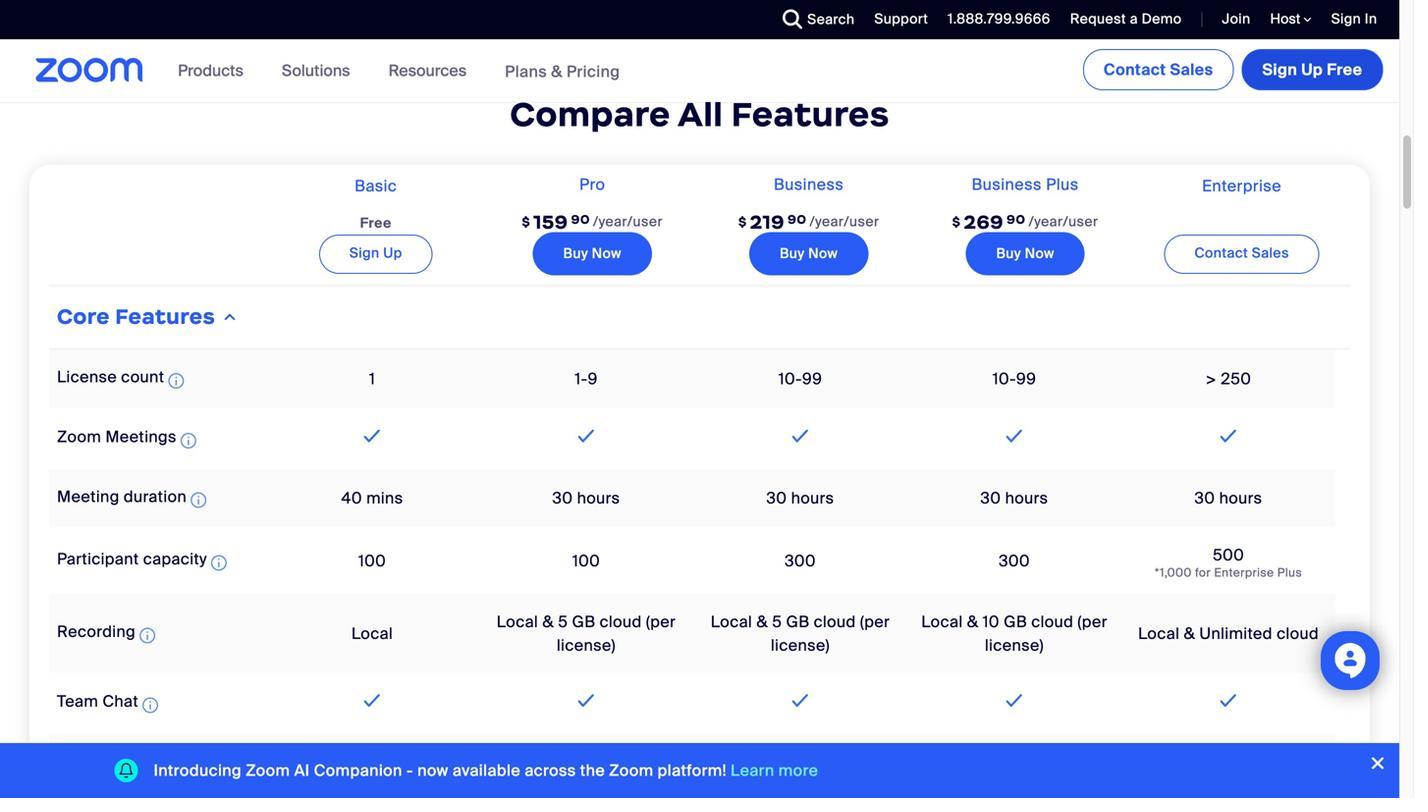 Task type: locate. For each thing, give the bounding box(es) containing it.
3 gb from the left
[[1004, 612, 1028, 633]]

0 horizontal spatial 3
[[367, 752, 377, 773]]

features
[[732, 93, 890, 136], [115, 304, 215, 330]]

3 left -
[[367, 752, 377, 773]]

1 100 from the left
[[358, 551, 386, 572]]

300
[[785, 551, 816, 572], [999, 551, 1030, 572]]

90 right 269
[[1007, 212, 1026, 227]]

0 vertical spatial unlimited
[[1200, 624, 1273, 644]]

2 10- from the left
[[993, 369, 1017, 389]]

license count image
[[168, 369, 184, 393]]

now for 219
[[809, 245, 838, 263]]

1 horizontal spatial 300
[[999, 551, 1030, 572]]

1.888.799.9666 button
[[933, 0, 1056, 39], [948, 10, 1051, 28]]

2 30 hours from the left
[[767, 488, 834, 509]]

1 horizontal spatial features
[[732, 93, 890, 136]]

1 horizontal spatial contact
[[1195, 244, 1249, 262]]

zoom meetings application
[[57, 427, 200, 453]]

2 buy now link from the left
[[750, 232, 869, 276]]

10-99
[[779, 369, 822, 389], [993, 369, 1037, 389]]

1 vertical spatial features
[[115, 304, 215, 330]]

pro
[[580, 174, 606, 195]]

team
[[57, 692, 98, 712]]

3 90 from the left
[[1007, 212, 1026, 227]]

0 horizontal spatial 100
[[358, 551, 386, 572]]

zoom meetings image
[[181, 429, 196, 453]]

0 horizontal spatial buy now
[[563, 245, 622, 263]]

sign left in
[[1332, 10, 1361, 28]]

0 horizontal spatial buy now link
[[533, 232, 652, 276]]

1 horizontal spatial sales
[[1252, 244, 1290, 262]]

plus right 500
[[1278, 565, 1303, 581]]

0 horizontal spatial buy
[[563, 245, 588, 263]]

buy down $ 159 90 /year/user
[[563, 245, 588, 263]]

plus
[[1046, 174, 1079, 195], [1278, 565, 1303, 581]]

2 90 from the left
[[788, 212, 807, 227]]

0 horizontal spatial 300
[[785, 551, 816, 572]]

1 vertical spatial sales
[[1252, 244, 1290, 262]]

1 vertical spatial up
[[383, 244, 402, 262]]

sign in
[[1332, 10, 1378, 28]]

1 buy now link from the left
[[533, 232, 652, 276]]

0 horizontal spatial 10-
[[779, 369, 802, 389]]

request
[[1071, 10, 1127, 28]]

now down $ 219 90 /year/user at the top right of page
[[809, 245, 838, 263]]

across
[[525, 761, 576, 781]]

30
[[553, 488, 573, 509], [767, 488, 787, 509], [981, 488, 1001, 509], [1195, 488, 1215, 509]]

up down basic
[[383, 244, 402, 262]]

0 vertical spatial plus
[[1046, 174, 1079, 195]]

5
[[558, 612, 568, 633], [772, 612, 782, 633]]

features up count
[[115, 304, 215, 330]]

0 vertical spatial features
[[732, 93, 890, 136]]

support
[[875, 10, 928, 28]]

0 horizontal spatial now
[[592, 245, 622, 263]]

included image
[[573, 424, 599, 448], [788, 424, 814, 448], [1002, 424, 1028, 448], [1216, 424, 1242, 448], [1002, 689, 1028, 713], [1216, 689, 1242, 713]]

contact sales
[[1104, 59, 1214, 80], [1195, 244, 1290, 262]]

1 horizontal spatial license)
[[771, 636, 830, 656]]

0 vertical spatial contact sales link
[[1083, 49, 1234, 90]]

1 vertical spatial enterprise
[[1215, 565, 1275, 581]]

0 horizontal spatial business
[[774, 174, 844, 195]]

3
[[367, 752, 377, 773], [582, 752, 591, 773]]

0 horizontal spatial 99
[[802, 369, 822, 389]]

3 /year/user from the left
[[1029, 213, 1099, 231]]

contact
[[1104, 59, 1166, 80], [1195, 244, 1249, 262]]

90 inside $ 269 90 /year/user
[[1007, 212, 1026, 227]]

up inside core features application
[[383, 244, 402, 262]]

mins
[[366, 488, 403, 509]]

*1,000
[[1155, 565, 1192, 581]]

capacity
[[143, 549, 207, 570]]

2 gb from the left
[[786, 612, 810, 633]]

0 horizontal spatial sales
[[1170, 59, 1214, 80]]

1 horizontal spatial 90
[[788, 212, 807, 227]]

contact sales inside core features application
[[1195, 244, 1290, 262]]

219
[[750, 210, 785, 234]]

$ inside $ 219 90 /year/user
[[739, 214, 747, 230]]

1-
[[575, 369, 588, 389]]

buy down $ 219 90 /year/user at the top right of page
[[780, 245, 805, 263]]

local & 5 gb cloud (per license)
[[497, 612, 676, 656], [711, 612, 890, 656]]

buy now link
[[533, 232, 652, 276], [750, 232, 869, 276], [966, 232, 1085, 276]]

0 vertical spatial up
[[1302, 59, 1323, 80]]

90 right 219 at the top right of page
[[788, 212, 807, 227]]

up inside button
[[1302, 59, 1323, 80]]

1 horizontal spatial (per
[[860, 612, 890, 633]]

3 hours from the left
[[1005, 488, 1049, 509]]

90 inside $ 159 90 /year/user
[[571, 212, 590, 227]]

1 horizontal spatial gb
[[786, 612, 810, 633]]

for
[[1195, 565, 1211, 581]]

$ inside $ 159 90 /year/user
[[522, 214, 531, 230]]

3 right across
[[582, 752, 591, 773]]

sign up
[[350, 244, 402, 262]]

1 horizontal spatial up
[[1302, 59, 1323, 80]]

2 horizontal spatial 90
[[1007, 212, 1026, 227]]

90 inside $ 219 90 /year/user
[[788, 212, 807, 227]]

2 /year/user from the left
[[810, 213, 880, 231]]

2 horizontal spatial buy
[[997, 245, 1022, 263]]

business for business plus
[[972, 174, 1042, 195]]

0 horizontal spatial local & 5 gb cloud (per license)
[[497, 612, 676, 656]]

4 30 from the left
[[1195, 488, 1215, 509]]

3 buy now link from the left
[[966, 232, 1085, 276]]

1 horizontal spatial free
[[1327, 59, 1363, 80]]

cell
[[908, 743, 1122, 782], [1122, 743, 1336, 782]]

0 vertical spatial contact
[[1104, 59, 1166, 80]]

free up sign up
[[360, 214, 392, 232]]

meeting duration
[[57, 487, 187, 507]]

now down $ 159 90 /year/user
[[592, 245, 622, 263]]

buy now down $ 219 90 /year/user at the top right of page
[[780, 245, 838, 263]]

included image up more
[[788, 689, 814, 713]]

now
[[592, 245, 622, 263], [809, 245, 838, 263], [1025, 245, 1055, 263]]

1 horizontal spatial buy
[[780, 245, 805, 263]]

(per inside local & 10 gb cloud (per license)
[[1078, 612, 1108, 633]]

local inside local & 10 gb cloud (per license)
[[922, 612, 963, 633]]

/year/user inside $ 269 90 /year/user
[[1029, 213, 1099, 231]]

zoom
[[57, 427, 101, 447], [57, 751, 101, 772], [246, 761, 290, 781], [609, 761, 654, 781]]

contact inside meetings navigation
[[1104, 59, 1166, 80]]

features down search button at the top right
[[732, 93, 890, 136]]

/year/user inside $ 219 90 /year/user
[[810, 213, 880, 231]]

0 horizontal spatial (per
[[646, 612, 676, 633]]

1 vertical spatial contact
[[1195, 244, 1249, 262]]

1 now from the left
[[592, 245, 622, 263]]

plans
[[505, 61, 547, 82]]

sign down basic
[[350, 244, 380, 262]]

/year/user for 159
[[593, 213, 663, 231]]

0 horizontal spatial license)
[[557, 636, 616, 656]]

$ inside $ 269 90 /year/user
[[953, 214, 961, 230]]

join
[[1222, 10, 1251, 28]]

sign for sign up free
[[1263, 59, 1298, 80]]

100
[[358, 551, 386, 572], [573, 551, 600, 572]]

(per
[[646, 612, 676, 633], [860, 612, 890, 633], [1078, 612, 1108, 633]]

1 vertical spatial plus
[[1278, 565, 1303, 581]]

team chat
[[57, 692, 139, 712]]

2 horizontal spatial buy now link
[[966, 232, 1085, 276]]

sign inside core features application
[[350, 244, 380, 262]]

2 horizontal spatial /year/user
[[1029, 213, 1099, 231]]

$ for 159
[[522, 214, 531, 230]]

0 horizontal spatial /year/user
[[593, 213, 663, 231]]

1 horizontal spatial local & 5 gb cloud (per license)
[[711, 612, 890, 656]]

business
[[774, 174, 844, 195], [972, 174, 1042, 195]]

plans & pricing link
[[505, 61, 620, 82], [505, 61, 620, 82]]

buy now link for 159
[[533, 232, 652, 276]]

included image down 1
[[359, 424, 385, 448]]

1 horizontal spatial 10-
[[993, 369, 1017, 389]]

buy now down $ 269 90 /year/user
[[997, 245, 1055, 263]]

1 hours from the left
[[577, 488, 620, 509]]

2 horizontal spatial buy now
[[997, 245, 1055, 263]]

included image
[[359, 424, 385, 448], [359, 689, 385, 713], [573, 689, 599, 713], [788, 689, 814, 713]]

plus up $ 269 90 /year/user
[[1046, 174, 1079, 195]]

sign inside button
[[1263, 59, 1298, 80]]

zoom down the license
[[57, 427, 101, 447]]

sign in link
[[1317, 0, 1388, 39], [1332, 10, 1378, 28]]

zoom left ai
[[246, 761, 290, 781]]

local
[[497, 612, 538, 633], [711, 612, 753, 633], [922, 612, 963, 633], [352, 624, 393, 644], [1138, 624, 1180, 644]]

1 30 from the left
[[553, 488, 573, 509]]

1 horizontal spatial /year/user
[[810, 213, 880, 231]]

banner
[[12, 39, 1388, 104]]

1 buy from the left
[[563, 245, 588, 263]]

1 10-99 from the left
[[779, 369, 822, 389]]

2 horizontal spatial $
[[953, 214, 961, 230]]

search
[[808, 10, 855, 28]]

2 buy now from the left
[[780, 245, 838, 263]]

1 gb from the left
[[572, 612, 596, 633]]

3 license) from the left
[[985, 636, 1044, 656]]

$ left 269
[[953, 214, 961, 230]]

compare
[[510, 93, 671, 136]]

$ left 159 on the left of page
[[522, 214, 531, 230]]

product information navigation
[[163, 39, 635, 104]]

1 90 from the left
[[571, 212, 590, 227]]

1 business from the left
[[774, 174, 844, 195]]

1 horizontal spatial buy now link
[[750, 232, 869, 276]]

buy now link for 269
[[966, 232, 1085, 276]]

0 vertical spatial sign
[[1332, 10, 1361, 28]]

2 buy from the left
[[780, 245, 805, 263]]

90 for 219
[[788, 212, 807, 227]]

1.888.799.9666
[[948, 10, 1051, 28]]

core
[[57, 304, 110, 330]]

0 horizontal spatial 90
[[571, 212, 590, 227]]

0 vertical spatial sales
[[1170, 59, 1214, 80]]

/year/user down 'business plus'
[[1029, 213, 1099, 231]]

1 horizontal spatial sign
[[1263, 59, 1298, 80]]

3 (per from the left
[[1078, 612, 1108, 633]]

1 vertical spatial contact sales
[[1195, 244, 1290, 262]]

buy for 219
[[780, 245, 805, 263]]

1 horizontal spatial now
[[809, 245, 838, 263]]

/year/user for 269
[[1029, 213, 1099, 231]]

2 hours from the left
[[791, 488, 834, 509]]

40 mins
[[341, 488, 403, 509]]

2 horizontal spatial (per
[[1078, 612, 1108, 633]]

duration
[[124, 487, 187, 507]]

sign down "host" at top
[[1263, 59, 1298, 80]]

meeting duration application
[[57, 487, 210, 512]]

$ left 219 at the top right of page
[[739, 214, 747, 230]]

gb
[[572, 612, 596, 633], [786, 612, 810, 633], [1004, 612, 1028, 633]]

2 license) from the left
[[771, 636, 830, 656]]

0 horizontal spatial up
[[383, 244, 402, 262]]

1 horizontal spatial 10-99
[[993, 369, 1037, 389]]

1 $ from the left
[[522, 214, 531, 230]]

1 buy now from the left
[[563, 245, 622, 263]]

1 3 from the left
[[367, 752, 377, 773]]

0 horizontal spatial contact
[[1104, 59, 1166, 80]]

/year/user inside $ 159 90 /year/user
[[593, 213, 663, 231]]

2 horizontal spatial sign
[[1332, 10, 1361, 28]]

buy down $ 269 90 /year/user
[[997, 245, 1022, 263]]

buy now down $ 159 90 /year/user
[[563, 245, 622, 263]]

4 30 hours from the left
[[1195, 488, 1263, 509]]

up down host dropdown button
[[1302, 59, 1323, 80]]

1 horizontal spatial 99
[[1017, 369, 1037, 389]]

0 vertical spatial free
[[1327, 59, 1363, 80]]

1 horizontal spatial plus
[[1278, 565, 1303, 581]]

0 horizontal spatial $
[[522, 214, 531, 230]]

recording image
[[140, 624, 155, 648]]

zoom logo image
[[36, 58, 144, 83]]

license) inside local & 10 gb cloud (per license)
[[985, 636, 1044, 656]]

license)
[[557, 636, 616, 656], [771, 636, 830, 656], [985, 636, 1044, 656]]

1 5 from the left
[[558, 612, 568, 633]]

team chat image
[[142, 694, 158, 718]]

plans & pricing
[[505, 61, 620, 82]]

gb inside local & 10 gb cloud (per license)
[[1004, 612, 1028, 633]]

2 horizontal spatial license)
[[985, 636, 1044, 656]]

2 $ from the left
[[739, 214, 747, 230]]

business up $ 219 90 /year/user at the top right of page
[[774, 174, 844, 195]]

/year/user down pro
[[593, 213, 663, 231]]

2 100 from the left
[[573, 551, 600, 572]]

1 horizontal spatial $
[[739, 214, 747, 230]]

1 300 from the left
[[785, 551, 816, 572]]

1 /year/user from the left
[[593, 213, 663, 231]]

companion
[[314, 761, 403, 781]]

host button
[[1271, 10, 1312, 28]]

$
[[522, 214, 531, 230], [739, 214, 747, 230], [953, 214, 961, 230]]

buy now for 159
[[563, 245, 622, 263]]

zoom meetings
[[57, 427, 177, 447]]

license count
[[57, 367, 164, 388]]

$ 269 90 /year/user
[[953, 210, 1099, 234]]

support link
[[860, 0, 933, 39], [875, 10, 928, 28]]

enterprise
[[1202, 176, 1282, 196], [1215, 565, 1275, 581]]

1
[[369, 369, 375, 389]]

3 buy now from the left
[[997, 245, 1055, 263]]

2 3 from the left
[[582, 752, 591, 773]]

zoom down team
[[57, 751, 101, 772]]

license count application
[[57, 367, 188, 393]]

0 horizontal spatial 10-99
[[779, 369, 822, 389]]

1 horizontal spatial 3
[[582, 752, 591, 773]]

banner containing contact sales
[[12, 39, 1388, 104]]

0 horizontal spatial sign
[[350, 244, 380, 262]]

0 horizontal spatial unlimited
[[764, 752, 837, 773]]

sales inside core features application
[[1252, 244, 1290, 262]]

1 horizontal spatial 5
[[772, 612, 782, 633]]

99
[[802, 369, 822, 389], [1017, 369, 1037, 389]]

2 300 from the left
[[999, 551, 1030, 572]]

introducing zoom ai companion - now available across the zoom platform! learn more
[[154, 761, 819, 781]]

recording
[[57, 622, 136, 643]]

included image up companion
[[359, 689, 385, 713]]

plus inside 500 *1,000 for enterprise plus
[[1278, 565, 1303, 581]]

free down sign in
[[1327, 59, 1363, 80]]

1 horizontal spatial 100
[[573, 551, 600, 572]]

3 $ from the left
[[953, 214, 961, 230]]

now down $ 269 90 /year/user
[[1025, 245, 1055, 263]]

1 vertical spatial free
[[360, 214, 392, 232]]

contact sales link
[[1083, 49, 1234, 90], [1164, 235, 1320, 274]]

2 business from the left
[[972, 174, 1042, 195]]

zoom inside application
[[57, 427, 101, 447]]

1 vertical spatial sign
[[1263, 59, 1298, 80]]

participant capacity application
[[57, 549, 231, 575]]

2 horizontal spatial now
[[1025, 245, 1055, 263]]

0 horizontal spatial 5
[[558, 612, 568, 633]]

sign for sign up
[[350, 244, 380, 262]]

1 horizontal spatial business
[[972, 174, 1042, 195]]

included image up the
[[573, 689, 599, 713]]

1 horizontal spatial buy now
[[780, 245, 838, 263]]

2 vertical spatial sign
[[350, 244, 380, 262]]

business up $ 269 90 /year/user
[[972, 174, 1042, 195]]

2 horizontal spatial gb
[[1004, 612, 1028, 633]]

/year/user right 219 at the top right of page
[[810, 213, 880, 231]]

sign up link
[[319, 235, 433, 274]]

2 now from the left
[[809, 245, 838, 263]]

buy for 269
[[997, 245, 1022, 263]]

join link left "host" at top
[[1208, 0, 1256, 39]]

&
[[551, 61, 563, 82], [543, 612, 554, 633], [757, 612, 768, 633], [967, 612, 979, 633], [1184, 624, 1196, 644]]

demo
[[1142, 10, 1182, 28]]

free
[[1327, 59, 1363, 80], [360, 214, 392, 232]]

unlimited
[[1200, 624, 1273, 644], [764, 752, 837, 773]]

basic
[[355, 176, 397, 196]]

3 now from the left
[[1025, 245, 1055, 263]]

0 horizontal spatial features
[[115, 304, 215, 330]]

3 buy from the left
[[997, 245, 1022, 263]]

more
[[779, 761, 819, 781]]

0 horizontal spatial gb
[[572, 612, 596, 633]]

90 right 159 on the left of page
[[571, 212, 590, 227]]

0 horizontal spatial free
[[360, 214, 392, 232]]

0 vertical spatial contact sales
[[1104, 59, 1214, 80]]



Task type: describe. For each thing, give the bounding box(es) containing it.
resources
[[389, 60, 467, 81]]

learn
[[731, 761, 775, 781]]

available
[[453, 761, 521, 781]]

9
[[588, 369, 598, 389]]

> 250
[[1206, 369, 1252, 389]]

count
[[121, 367, 164, 388]]

chat
[[102, 692, 139, 712]]

up for sign up free
[[1302, 59, 1323, 80]]

business for business
[[774, 174, 844, 195]]

recording application
[[57, 622, 159, 648]]

products
[[178, 60, 244, 81]]

team chat application
[[57, 692, 162, 718]]

participant
[[57, 549, 139, 570]]

business plus
[[972, 174, 1079, 195]]

1 99 from the left
[[802, 369, 822, 389]]

search button
[[768, 0, 860, 39]]

3 30 from the left
[[981, 488, 1001, 509]]

now for 159
[[592, 245, 622, 263]]

whiteboards
[[105, 751, 202, 772]]

contact sales link inside meetings navigation
[[1083, 49, 1234, 90]]

learn more link
[[731, 761, 819, 781]]

2 5 from the left
[[772, 612, 782, 633]]

1 local & 5 gb cloud (per license) from the left
[[497, 612, 676, 656]]

free inside core features application
[[360, 214, 392, 232]]

sign up free
[[1263, 59, 1363, 80]]

license
[[57, 367, 117, 388]]

40
[[341, 488, 362, 509]]

join link up meetings navigation at the top
[[1222, 10, 1251, 28]]

host
[[1271, 10, 1304, 28]]

contact inside core features application
[[1195, 244, 1249, 262]]

500
[[1213, 545, 1245, 566]]

request a demo
[[1071, 10, 1182, 28]]

the
[[580, 761, 605, 781]]

sign for sign in
[[1332, 10, 1361, 28]]

1 30 hours from the left
[[553, 488, 620, 509]]

1 10- from the left
[[779, 369, 802, 389]]

in
[[1365, 10, 1378, 28]]

core features application
[[49, 165, 1365, 799]]

500 *1,000 for enterprise plus
[[1155, 545, 1303, 581]]

/year/user for 219
[[810, 213, 880, 231]]

resources button
[[389, 39, 476, 102]]

2 99 from the left
[[1017, 369, 1037, 389]]

$ 219 90 /year/user
[[739, 210, 880, 234]]

1 horizontal spatial unlimited
[[1200, 624, 1273, 644]]

free inside button
[[1327, 59, 1363, 80]]

all
[[678, 93, 723, 136]]

contact sales inside meetings navigation
[[1104, 59, 1214, 80]]

solutions button
[[282, 39, 359, 102]]

enterprise inside 500 *1,000 for enterprise plus
[[1215, 565, 1275, 581]]

90 for 269
[[1007, 212, 1026, 227]]

zoom right the
[[609, 761, 654, 781]]

& inside local & 10 gb cloud (per license)
[[967, 612, 979, 633]]

sales inside meetings navigation
[[1170, 59, 1214, 80]]

90 for 159
[[571, 212, 590, 227]]

2 10-99 from the left
[[993, 369, 1037, 389]]

buy now for 269
[[997, 245, 1055, 263]]

ai
[[294, 761, 310, 781]]

1 vertical spatial unlimited
[[764, 752, 837, 773]]

meetings
[[105, 427, 177, 447]]

$ 159 90 /year/user
[[522, 210, 663, 234]]

4 hours from the left
[[1220, 488, 1263, 509]]

compare all features
[[510, 93, 890, 136]]

269
[[964, 210, 1004, 234]]

now for 269
[[1025, 245, 1055, 263]]

2 (per from the left
[[860, 612, 890, 633]]

local & unlimited cloud
[[1138, 624, 1319, 644]]

local & 10 gb cloud (per license)
[[922, 612, 1108, 656]]

1 vertical spatial contact sales link
[[1164, 235, 1320, 274]]

introducing
[[154, 761, 242, 781]]

2 cell from the left
[[1122, 743, 1336, 782]]

solutions
[[282, 60, 350, 81]]

buy now for 219
[[780, 245, 838, 263]]

2 30 from the left
[[767, 488, 787, 509]]

250
[[1221, 369, 1252, 389]]

up for sign up
[[383, 244, 402, 262]]

3 30 hours from the left
[[981, 488, 1049, 509]]

1 cell from the left
[[908, 743, 1122, 782]]

buy now link for 219
[[750, 232, 869, 276]]

& inside product information navigation
[[551, 61, 563, 82]]

participant capacity
[[57, 549, 207, 570]]

0 horizontal spatial plus
[[1046, 174, 1079, 195]]

$ for 219
[[739, 214, 747, 230]]

core features
[[57, 304, 215, 330]]

cloud inside local & 10 gb cloud (per license)
[[1032, 612, 1074, 633]]

meeting
[[57, 487, 120, 507]]

1 license) from the left
[[557, 636, 616, 656]]

2 local & 5 gb cloud (per license) from the left
[[711, 612, 890, 656]]

10
[[983, 612, 1000, 633]]

participant capacity image
[[211, 552, 227, 575]]

0 vertical spatial enterprise
[[1202, 176, 1282, 196]]

zoom whiteboards
[[57, 751, 202, 772]]

buy for 159
[[563, 245, 588, 263]]

1 (per from the left
[[646, 612, 676, 633]]

1-9
[[575, 369, 598, 389]]

$ for 269
[[953, 214, 961, 230]]

platform!
[[658, 761, 727, 781]]

-
[[407, 761, 414, 781]]

sign up free button
[[1242, 49, 1384, 90]]

core features cell
[[49, 294, 1351, 341]]

>
[[1206, 369, 1217, 389]]

products button
[[178, 39, 252, 102]]

now
[[418, 761, 449, 781]]

a
[[1130, 10, 1138, 28]]

pricing
[[567, 61, 620, 82]]

meetings navigation
[[1080, 39, 1388, 94]]

right image
[[220, 309, 240, 325]]

features inside cell
[[115, 304, 215, 330]]

159
[[534, 210, 568, 234]]

meeting duration image
[[191, 489, 206, 512]]



Task type: vqa. For each thing, say whether or not it's contained in the screenshot.


